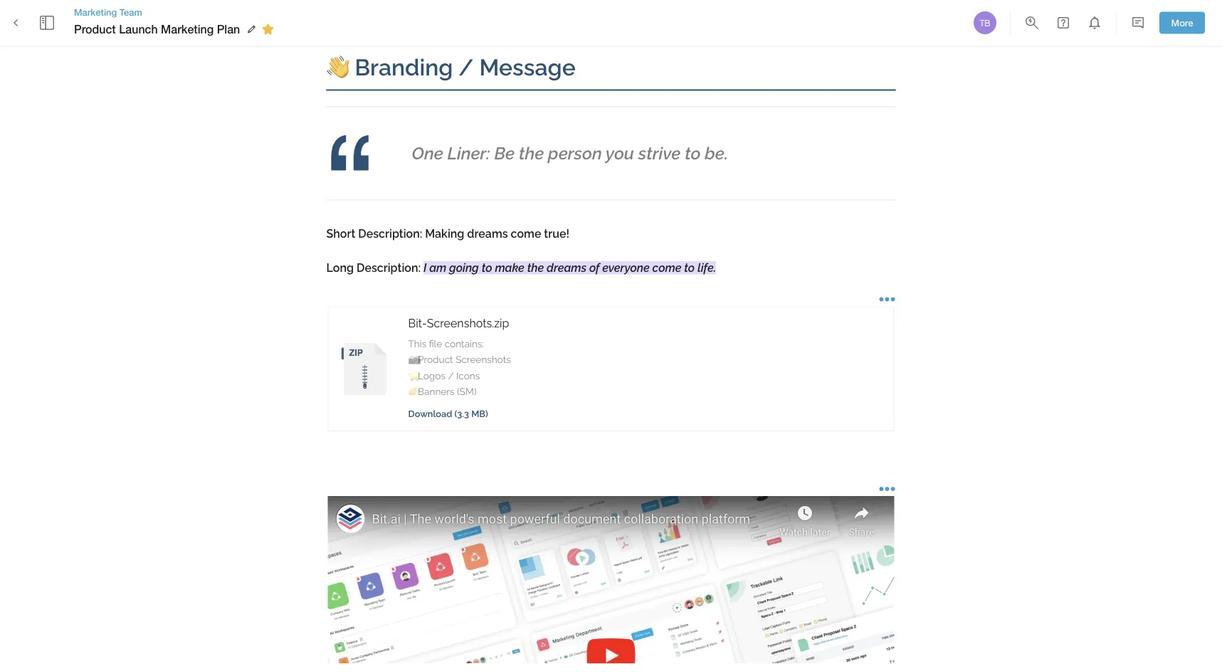 Task type: vqa. For each thing, say whether or not it's contained in the screenshot.
person
yes



Task type: describe. For each thing, give the bounding box(es) containing it.
this
[[408, 338, 427, 349]]

more
[[1172, 17, 1194, 28]]

short
[[327, 227, 356, 240]]

screenshots.zip
[[427, 317, 510, 330]]

be
[[495, 143, 515, 163]]

bit-
[[408, 317, 427, 330]]

short description: making dreams come true!
[[327, 227, 570, 240]]

download (3.3 mb)
[[408, 409, 488, 420]]

i
[[424, 262, 427, 275]]

be.
[[705, 143, 729, 163]]

remove favorite image
[[259, 21, 277, 38]]

everyone
[[603, 262, 650, 275]]

am
[[430, 262, 447, 275]]

to left life. on the right of the page
[[685, 262, 695, 275]]

bit-screenshots.zip
[[408, 317, 510, 330]]

contains:
[[445, 338, 484, 349]]

one liner: be the person you strive to be.
[[412, 143, 729, 163]]

screenshots
[[456, 354, 511, 365]]

person
[[549, 143, 602, 163]]

0 horizontal spatial dreams
[[467, 227, 508, 240]]

(sm)
[[457, 386, 477, 397]]

marketing team link
[[74, 6, 279, 19]]

life.
[[698, 262, 717, 275]]

1 horizontal spatial come
[[653, 262, 682, 275]]

description: for short
[[358, 227, 423, 240]]

this file contains: 📷product screenshots ⭐️logos / icons 👉banners (sm)
[[408, 338, 511, 397]]

👋 branding / message
[[327, 54, 576, 81]]

branding
[[355, 54, 453, 81]]

0 vertical spatial the
[[519, 143, 544, 163]]

👋
[[327, 54, 349, 81]]

0 vertical spatial /
[[459, 54, 474, 81]]

making
[[425, 227, 465, 240]]

team
[[120, 6, 142, 17]]

download (3.3 mb) link
[[408, 409, 488, 420]]

👉banners
[[408, 386, 455, 397]]



Task type: locate. For each thing, give the bounding box(es) containing it.
0 horizontal spatial marketing
[[74, 6, 117, 17]]

tb
[[980, 18, 991, 28]]

1 horizontal spatial dreams
[[547, 262, 587, 275]]

/ left message
[[459, 54, 474, 81]]

going
[[450, 262, 479, 275]]

marketing team
[[74, 6, 142, 17]]

come left life. on the right of the page
[[653, 262, 682, 275]]

1 vertical spatial description:
[[357, 262, 421, 275]]

mb)
[[472, 409, 488, 420]]

to left make on the top left
[[482, 262, 493, 275]]

description:
[[358, 227, 423, 240], [357, 262, 421, 275]]

you
[[606, 143, 635, 163]]

download
[[408, 409, 453, 420]]

1 vertical spatial marketing
[[161, 22, 214, 36]]

strive
[[639, 143, 681, 163]]

0 horizontal spatial /
[[448, 370, 454, 381]]

the right make on the top left
[[528, 262, 544, 275]]

launch
[[119, 22, 158, 36]]

of
[[590, 262, 600, 275]]

dreams up make on the top left
[[467, 227, 508, 240]]

come left true!
[[511, 227, 542, 240]]

⭐️logos
[[408, 370, 446, 381]]

0 vertical spatial dreams
[[467, 227, 508, 240]]

product
[[74, 22, 116, 36]]

icons
[[457, 370, 480, 381]]

1 horizontal spatial /
[[459, 54, 474, 81]]

the
[[519, 143, 544, 163], [528, 262, 544, 275]]

0 vertical spatial marketing
[[74, 6, 117, 17]]

long description: i am going to make the dreams of everyone come to life.
[[327, 262, 717, 275]]

one
[[412, 143, 444, 163]]

1 vertical spatial come
[[653, 262, 682, 275]]

0 horizontal spatial come
[[511, 227, 542, 240]]

more button
[[1160, 12, 1206, 34]]

dreams
[[467, 227, 508, 240], [547, 262, 587, 275]]

to
[[685, 143, 701, 163], [482, 262, 493, 275], [685, 262, 695, 275]]

1 vertical spatial the
[[528, 262, 544, 275]]

product launch marketing plan
[[74, 22, 240, 36]]

message
[[480, 54, 576, 81]]

(3.3
[[455, 409, 469, 420]]

file
[[429, 338, 443, 349]]

1 vertical spatial /
[[448, 370, 454, 381]]

description: left 'i'
[[357, 262, 421, 275]]

the right the be
[[519, 143, 544, 163]]

/
[[459, 54, 474, 81], [448, 370, 454, 381]]

long
[[327, 262, 354, 275]]

📷product
[[408, 354, 453, 365]]

plan
[[217, 22, 240, 36]]

make
[[495, 262, 525, 275]]

description: for long
[[357, 262, 421, 275]]

marketing up product on the top left of the page
[[74, 6, 117, 17]]

1 horizontal spatial marketing
[[161, 22, 214, 36]]

1 vertical spatial dreams
[[547, 262, 587, 275]]

come
[[511, 227, 542, 240], [653, 262, 682, 275]]

true!
[[544, 227, 570, 240]]

/ inside "this file contains: 📷product screenshots ⭐️logos / icons 👉banners (sm)"
[[448, 370, 454, 381]]

tb button
[[972, 9, 999, 36]]

0 vertical spatial description:
[[358, 227, 423, 240]]

0 vertical spatial come
[[511, 227, 542, 240]]

to left be.
[[685, 143, 701, 163]]

dreams left of
[[547, 262, 587, 275]]

marketing down marketing team link
[[161, 22, 214, 36]]

marketing
[[74, 6, 117, 17], [161, 22, 214, 36]]

description: right short
[[358, 227, 423, 240]]

liner:
[[448, 143, 491, 163]]

/ left icons
[[448, 370, 454, 381]]



